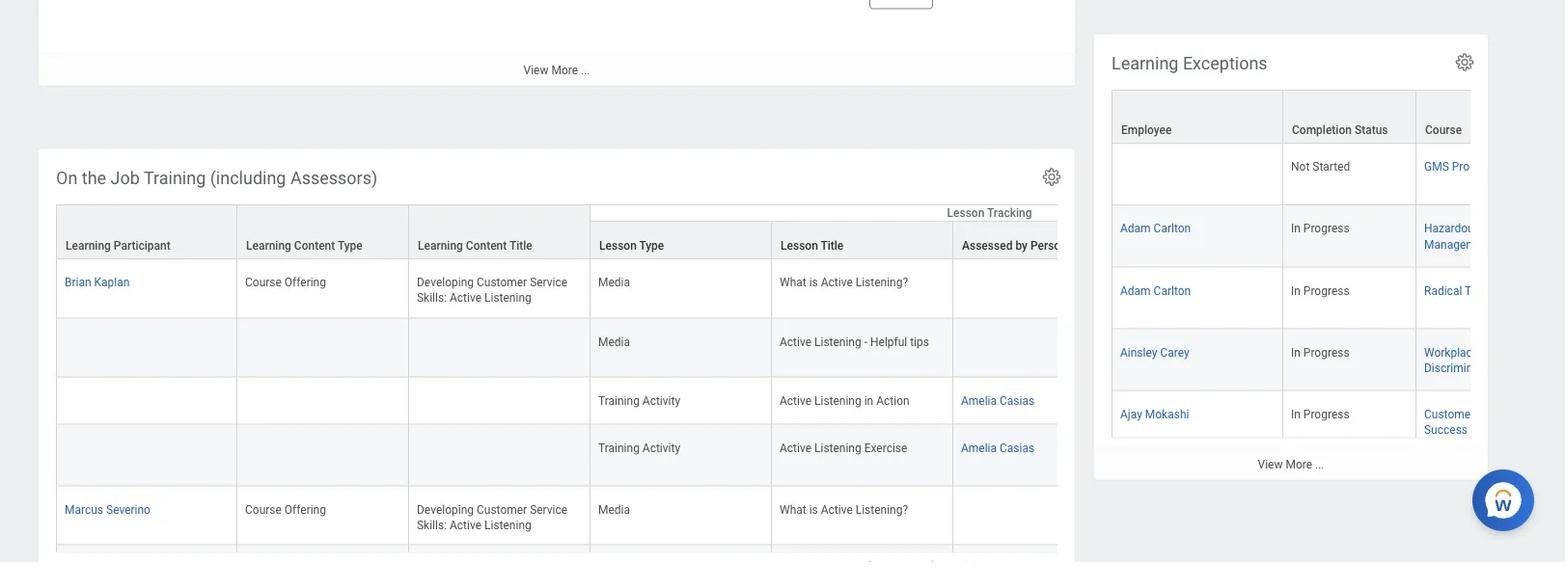 Task type: vqa. For each thing, say whether or not it's contained in the screenshot.
'Developing'
yes



Task type: describe. For each thing, give the bounding box(es) containing it.
active listening - helpful tips
[[780, 335, 930, 348]]

course offering element for marcus severino
[[245, 499, 326, 517]]

learning content type
[[246, 239, 363, 253]]

offering for marcus severino
[[285, 503, 326, 517]]

workplace harassment & discrimination link
[[1425, 342, 1555, 374]]

learning participant
[[66, 239, 171, 253]]

in for carlton
[[1292, 222, 1301, 235]]

more inside self-directed learning completion times element
[[552, 63, 578, 77]]

tracking
[[987, 206, 1032, 220]]

person
[[1031, 239, 1068, 253]]

on the job training (including assessors) element
[[39, 149, 1390, 563]]

activity for active listening in action
[[643, 394, 681, 407]]

ainsley carey link
[[1121, 342, 1190, 359]]

row containing marcus severino
[[56, 487, 1390, 546]]

media for marcus severino
[[598, 503, 630, 517]]

is for kaplan
[[810, 276, 818, 289]]

... inside self-directed learning completion times element
[[581, 63, 590, 77]]

status
[[1355, 123, 1389, 137]]

course for severino
[[245, 503, 282, 517]]

service for brian kaplan
[[530, 276, 568, 289]]

training activity for active listening exercise
[[598, 441, 681, 455]]

type inside "popup button"
[[639, 239, 664, 253]]

completion status
[[1293, 123, 1389, 137]]

0 horizontal spatial view more ... link
[[39, 54, 1075, 86]]

tips
[[910, 335, 930, 348]]

learning participant column header
[[56, 204, 237, 260]]

workplace harassment & discrimination
[[1425, 345, 1555, 374]]

amelia for active listening exercise
[[961, 441, 997, 455]]

media for brian kaplan
[[598, 276, 630, 289]]

training for active listening in action
[[598, 394, 640, 407]]

assessed
[[962, 239, 1013, 253]]

mokashi
[[1146, 407, 1190, 421]]

brian
[[65, 276, 91, 289]]

to
[[1553, 407, 1564, 421]]

gms
[[1425, 160, 1450, 173]]

on the job training (including assessors)
[[56, 168, 378, 188]]

developing customer service skills: active listening for marcus severino
[[417, 503, 571, 532]]

hazardous materials management link
[[1425, 218, 1532, 251]]

progress for ainsley carey
[[1304, 345, 1350, 359]]

casias for active listening exercise
[[1000, 441, 1035, 455]]

learning content type button
[[237, 205, 408, 258]]

developing for brian kaplan
[[417, 276, 474, 289]]

listening? for kaplan
[[856, 276, 908, 289]]

in for mokashi
[[1292, 407, 1301, 421]]

success
[[1425, 423, 1468, 436]]

employee button
[[1113, 90, 1283, 142]]

configure on the job training (including assessors) image
[[1042, 167, 1063, 188]]

0 vertical spatial training
[[144, 168, 206, 188]]

2 in from the top
[[1292, 284, 1301, 297]]

in
[[865, 394, 874, 407]]

completion status button
[[1284, 90, 1416, 142]]

lesson title button
[[772, 222, 953, 258]]

content for title
[[466, 239, 507, 253]]

course inside popup button
[[1426, 123, 1463, 137]]

product
[[1453, 160, 1493, 173]]

brian kaplan
[[65, 276, 130, 289]]

&
[[1548, 345, 1555, 359]]

workplace
[[1425, 345, 1479, 359]]

amelia casias link for active listening exercise
[[961, 437, 1035, 455]]

lesson for lesson tracking
[[947, 206, 985, 220]]

key
[[1532, 407, 1550, 421]]

2 progress from the top
[[1304, 284, 1350, 297]]

learning exceptions element
[[1095, 34, 1566, 563]]

cell inside the learning exceptions element
[[1112, 143, 1284, 205]]

lesson tracking button
[[591, 205, 1389, 221]]

course button
[[1417, 90, 1566, 142]]

lesson type
[[599, 239, 664, 253]]

training activity element for active listening exercise
[[598, 437, 681, 455]]

view inside self-directed learning completion times element
[[524, 63, 549, 77]]

in for carey
[[1292, 345, 1301, 359]]

type inside popup button
[[338, 239, 363, 253]]

learning content title
[[418, 239, 533, 253]]

employee
[[1122, 123, 1172, 137]]

listening for active listening - helpful tips
[[815, 335, 862, 348]]

course offering for severino
[[245, 503, 326, 517]]

row containing employee
[[1112, 89, 1566, 144]]

amelia for active listening in action
[[961, 394, 997, 407]]

marcus
[[65, 503, 103, 517]]

hazardous materials management
[[1425, 222, 1532, 251]]

... inside the learning exceptions element
[[1316, 458, 1325, 472]]

customer for marcus severino
[[477, 503, 527, 517]]

brian kaplan link
[[65, 272, 130, 289]]

service for marcus severino
[[530, 503, 568, 517]]

amelia casias link for active listening in action
[[961, 390, 1035, 407]]

training for active listening exercise
[[598, 441, 640, 455]]

started
[[1313, 160, 1351, 173]]

employee column header
[[1112, 89, 1284, 144]]

assessors)
[[290, 168, 378, 188]]

lesson for lesson type
[[599, 239, 637, 253]]

on
[[56, 168, 78, 188]]

row containing ajay mokashi
[[1112, 391, 1566, 453]]

participant
[[114, 239, 171, 253]]

not started
[[1292, 160, 1351, 173]]

view more ... for the bottom view more ... link
[[1258, 458, 1325, 472]]

not started element
[[1292, 156, 1351, 173]]

progress for ajay mokashi
[[1304, 407, 1350, 421]]

self-directed learning completion times element
[[39, 0, 1075, 86]]

training activity element for active listening in action
[[598, 390, 681, 407]]

lesson title
[[781, 239, 844, 253]]

in progress for carlton
[[1292, 222, 1350, 235]]

learning for learning content title
[[418, 239, 463, 253]]

service:
[[1478, 407, 1519, 421]]

assessed by person
[[962, 239, 1068, 253]]

in progress element for ajay mokashi
[[1292, 403, 1350, 421]]

learning for learning participant
[[66, 239, 111, 253]]

marcus severino link
[[65, 499, 151, 517]]

ajay mokashi
[[1121, 407, 1190, 421]]

progress for adam carlton
[[1304, 222, 1350, 235]]



Task type: locate. For each thing, give the bounding box(es) containing it.
is down active listening exercise
[[810, 503, 818, 517]]

0 vertical spatial listening?
[[856, 276, 908, 289]]

row
[[1112, 89, 1566, 144], [1112, 143, 1566, 205], [56, 204, 1390, 260], [1112, 205, 1566, 267], [56, 221, 1390, 277], [56, 259, 1390, 318], [1112, 267, 1566, 329], [56, 318, 1390, 377], [1112, 329, 1566, 391], [56, 377, 1390, 425], [1112, 391, 1566, 453], [56, 425, 1390, 487], [56, 487, 1390, 546], [56, 546, 1390, 563]]

amelia casias
[[961, 394, 1035, 407], [961, 441, 1035, 455]]

1 vertical spatial view more ...
[[1258, 458, 1325, 472]]

by
[[1016, 239, 1028, 253]]

hazardous
[[1425, 222, 1481, 235]]

1 adam from the top
[[1121, 222, 1151, 235]]

1 vertical spatial media
[[598, 335, 630, 348]]

adam carlton link for hazardous materials management
[[1121, 218, 1191, 235]]

2 carlton from the top
[[1154, 284, 1191, 297]]

learning inside popup button
[[246, 239, 291, 253]]

1 developing customer service skills: active listening from the top
[[417, 276, 571, 305]]

is for severino
[[810, 503, 818, 517]]

2 adam carlton link from the top
[[1121, 280, 1191, 297]]

0 horizontal spatial view more ...
[[524, 63, 590, 77]]

amelia casias link
[[961, 390, 1035, 407], [961, 437, 1035, 455]]

1 vertical spatial amelia
[[961, 441, 997, 455]]

0 vertical spatial media element
[[598, 272, 630, 289]]

adam carlton for hazardous
[[1121, 222, 1191, 235]]

adam carlton for radical
[[1121, 284, 1191, 297]]

in
[[1292, 222, 1301, 235], [1292, 284, 1301, 297], [1292, 345, 1301, 359], [1292, 407, 1301, 421]]

discrimination
[[1425, 361, 1499, 374]]

0 vertical spatial service
[[530, 276, 568, 289]]

...
[[581, 63, 590, 77], [1316, 458, 1325, 472]]

content inside popup button
[[294, 239, 335, 253]]

2 service from the top
[[530, 503, 568, 517]]

course offering
[[245, 276, 326, 289], [245, 503, 326, 517]]

2 developing from the top
[[417, 503, 474, 517]]

4 in progress element from the top
[[1292, 403, 1350, 421]]

2 media element from the top
[[598, 331, 630, 348]]

carlton for hazardous materials management
[[1154, 222, 1191, 235]]

0 vertical spatial amelia
[[961, 394, 997, 407]]

1 amelia casias from the top
[[961, 394, 1035, 407]]

media
[[598, 276, 630, 289], [598, 335, 630, 348], [598, 503, 630, 517]]

what is active listening? for kaplan
[[780, 276, 908, 289]]

radical transparency link
[[1425, 280, 1535, 297]]

in progress
[[1292, 222, 1350, 235], [1292, 284, 1350, 297], [1292, 345, 1350, 359], [1292, 407, 1350, 421]]

1 what is active listening? from the top
[[780, 276, 908, 289]]

media element for brian kaplan
[[598, 272, 630, 289]]

2 vertical spatial media element
[[598, 499, 630, 517]]

in progress for mokashi
[[1292, 407, 1350, 421]]

cell
[[1112, 143, 1284, 205], [56, 318, 237, 377], [237, 318, 409, 377], [409, 318, 591, 377], [56, 377, 237, 425], [237, 377, 409, 425], [409, 377, 591, 425], [56, 425, 237, 487], [237, 425, 409, 487], [409, 425, 591, 487], [56, 546, 237, 563], [237, 546, 409, 563], [409, 546, 591, 563], [591, 546, 772, 563], [772, 546, 954, 563], [954, 546, 1106, 563]]

0 vertical spatial developing customer service skills: active listening
[[417, 276, 571, 305]]

2 amelia casias link from the top
[[961, 437, 1035, 455]]

0 vertical spatial developing
[[417, 276, 474, 289]]

4 in progress from the top
[[1292, 407, 1350, 421]]

1 type from the left
[[338, 239, 363, 253]]

2 course offering element from the top
[[245, 499, 326, 517]]

0 vertical spatial amelia casias
[[961, 394, 1035, 407]]

1 horizontal spatial lesson
[[781, 239, 818, 253]]

learning content title column header
[[409, 204, 591, 260]]

developing for marcus severino
[[417, 503, 474, 517]]

listening for active listening in action
[[815, 394, 862, 407]]

listening? down exercise
[[856, 503, 908, 517]]

2 vertical spatial customer
[[477, 503, 527, 517]]

harassment
[[1482, 345, 1545, 359]]

row containing not started
[[1112, 143, 1566, 205]]

radical transparency
[[1425, 284, 1535, 297]]

0 vertical spatial view
[[524, 63, 549, 77]]

1 vertical spatial view
[[1258, 458, 1283, 472]]

2 amelia from the top
[[961, 441, 997, 455]]

what for marcus severino
[[780, 503, 807, 517]]

1 vertical spatial adam carlton link
[[1121, 280, 1191, 297]]

1 vertical spatial developing customer service skills: active listening
[[417, 503, 571, 532]]

0 horizontal spatial title
[[510, 239, 533, 253]]

1 horizontal spatial view
[[1258, 458, 1283, 472]]

2 in progress from the top
[[1292, 284, 1350, 297]]

ainsley
[[1121, 345, 1158, 359]]

2 activity from the top
[[643, 441, 681, 455]]

0 vertical spatial training activity element
[[598, 390, 681, 407]]

2 horizontal spatial lesson
[[947, 206, 985, 220]]

view inside the learning exceptions element
[[1258, 458, 1283, 472]]

view more ... inside the learning exceptions element
[[1258, 458, 1325, 472]]

1 amelia casias link from the top
[[961, 390, 1035, 407]]

listening? for severino
[[856, 503, 908, 517]]

amelia right exercise
[[961, 441, 997, 455]]

0 vertical spatial what is active listening?
[[780, 276, 908, 289]]

adam for hazardous materials management
[[1121, 222, 1151, 235]]

course
[[1426, 123, 1463, 137], [245, 276, 282, 289], [245, 503, 282, 517]]

1 casias from the top
[[1000, 394, 1035, 407]]

1 vertical spatial adam
[[1121, 284, 1151, 297]]

1 vertical spatial carlton
[[1154, 284, 1191, 297]]

helpful
[[871, 335, 908, 348]]

media element for marcus severino
[[598, 499, 630, 517]]

amelia right the 'action'
[[961, 394, 997, 407]]

2 offering from the top
[[285, 503, 326, 517]]

media element
[[598, 272, 630, 289], [598, 331, 630, 348], [598, 499, 630, 517]]

course for kaplan
[[245, 276, 282, 289]]

1 in progress from the top
[[1292, 222, 1350, 235]]

1 horizontal spatial title
[[821, 239, 844, 253]]

1 vertical spatial course offering
[[245, 503, 326, 517]]

-
[[865, 335, 868, 348]]

1 horizontal spatial type
[[639, 239, 664, 253]]

1 vertical spatial skills:
[[417, 519, 447, 532]]

2 content from the left
[[466, 239, 507, 253]]

1 skills: from the top
[[417, 291, 447, 305]]

1 vertical spatial offering
[[285, 503, 326, 517]]

what is active listening? down the lesson title popup button
[[780, 276, 908, 289]]

what for brian kaplan
[[780, 276, 807, 289]]

gms product overview
[[1425, 160, 1543, 173]]

customer service: a key to success
[[1425, 407, 1564, 436]]

2 casias from the top
[[1000, 441, 1035, 455]]

ainsley carey
[[1121, 345, 1190, 359]]

in progress element for ainsley carey
[[1292, 342, 1350, 359]]

1 vertical spatial what
[[780, 503, 807, 517]]

is
[[810, 276, 818, 289], [810, 503, 818, 517]]

more
[[552, 63, 578, 77], [1286, 458, 1313, 472]]

lesson tracking
[[947, 206, 1032, 220]]

4 in from the top
[[1292, 407, 1301, 421]]

course offering for kaplan
[[245, 276, 326, 289]]

1 vertical spatial training
[[598, 394, 640, 407]]

2 developing customer service skills: active listening from the top
[[417, 503, 571, 532]]

ajay mokashi link
[[1121, 403, 1190, 421]]

view more ...
[[524, 63, 590, 77], [1258, 458, 1325, 472]]

1 vertical spatial course
[[245, 276, 282, 289]]

1 vertical spatial customer
[[1425, 407, 1475, 421]]

adam for radical transparency
[[1121, 284, 1151, 297]]

course offering element for brian kaplan
[[245, 272, 326, 289]]

1 vertical spatial course offering element
[[245, 499, 326, 517]]

2 listening? from the top
[[856, 503, 908, 517]]

0 vertical spatial activity
[[643, 394, 681, 407]]

1 amelia from the top
[[961, 394, 997, 407]]

1 vertical spatial media element
[[598, 331, 630, 348]]

the
[[82, 168, 106, 188]]

learning participant button
[[57, 205, 237, 258]]

1 training activity from the top
[[598, 394, 681, 407]]

1 service from the top
[[530, 276, 568, 289]]

2 amelia casias from the top
[[961, 441, 1035, 455]]

2 what is active listening? from the top
[[780, 503, 908, 517]]

amelia
[[961, 394, 997, 407], [961, 441, 997, 455]]

action
[[877, 394, 910, 407]]

carey
[[1161, 345, 1190, 359]]

1 vertical spatial service
[[530, 503, 568, 517]]

training activity for active listening in action
[[598, 394, 681, 407]]

course offering element
[[245, 272, 326, 289], [245, 499, 326, 517]]

kaplan
[[94, 276, 130, 289]]

listening?
[[856, 276, 908, 289], [856, 503, 908, 517]]

completion status column header
[[1284, 89, 1417, 144]]

1 activity from the top
[[643, 394, 681, 407]]

listening for active listening exercise
[[815, 441, 862, 455]]

adam carlton link
[[1121, 218, 1191, 235], [1121, 280, 1191, 297]]

1 content from the left
[[294, 239, 335, 253]]

0 vertical spatial carlton
[[1154, 222, 1191, 235]]

carlton
[[1154, 222, 1191, 235], [1154, 284, 1191, 297]]

learning exceptions
[[1112, 53, 1268, 73]]

row containing media
[[56, 318, 1390, 377]]

0 vertical spatial adam carlton
[[1121, 222, 1191, 235]]

3 in from the top
[[1292, 345, 1301, 359]]

learning inside popup button
[[66, 239, 111, 253]]

lesson for lesson title
[[781, 239, 818, 253]]

1 vertical spatial amelia casias
[[961, 441, 1035, 455]]

learning for learning content type
[[246, 239, 291, 253]]

gms product overview link
[[1425, 156, 1543, 173]]

customer service: a key to success link
[[1425, 403, 1564, 436]]

skills: for severino
[[417, 519, 447, 532]]

0 vertical spatial skills:
[[417, 291, 447, 305]]

0 horizontal spatial content
[[294, 239, 335, 253]]

learning
[[1112, 53, 1179, 73], [66, 239, 111, 253], [246, 239, 291, 253], [418, 239, 463, 253]]

lesson
[[947, 206, 985, 220], [599, 239, 637, 253], [781, 239, 818, 253]]

0 vertical spatial view more ...
[[524, 63, 590, 77]]

0 vertical spatial course offering
[[245, 276, 326, 289]]

3 in progress element from the top
[[1292, 342, 1350, 359]]

view more ... for leftmost view more ... link
[[524, 63, 590, 77]]

0 vertical spatial adam
[[1121, 222, 1151, 235]]

not
[[1292, 160, 1310, 173]]

1 vertical spatial amelia casias link
[[961, 437, 1035, 455]]

row containing brian kaplan
[[56, 259, 1390, 318]]

2 vertical spatial training
[[598, 441, 640, 455]]

in progress element for adam carlton
[[1292, 218, 1350, 235]]

in progress for carey
[[1292, 345, 1350, 359]]

2 training activity element from the top
[[598, 437, 681, 455]]

1 what from the top
[[780, 276, 807, 289]]

content inside popup button
[[466, 239, 507, 253]]

3 in progress from the top
[[1292, 345, 1350, 359]]

1 vertical spatial training activity
[[598, 441, 681, 455]]

in progress element
[[1292, 218, 1350, 235], [1292, 280, 1350, 297], [1292, 342, 1350, 359], [1292, 403, 1350, 421]]

a
[[1521, 407, 1529, 421]]

2 what from the top
[[780, 503, 807, 517]]

0 horizontal spatial lesson
[[599, 239, 637, 253]]

active listening in action
[[780, 394, 910, 407]]

1 title from the left
[[510, 239, 533, 253]]

content for type
[[294, 239, 335, 253]]

lesson inside "popup button"
[[599, 239, 637, 253]]

3 media element from the top
[[598, 499, 630, 517]]

0 vertical spatial more
[[552, 63, 578, 77]]

1 horizontal spatial view more ...
[[1258, 458, 1325, 472]]

1 vertical spatial more
[[1286, 458, 1313, 472]]

listening? down the lesson title popup button
[[856, 276, 908, 289]]

ajay
[[1121, 407, 1143, 421]]

0 vertical spatial adam carlton link
[[1121, 218, 1191, 235]]

lesson type button
[[591, 222, 771, 258]]

activity for active listening exercise
[[643, 441, 681, 455]]

developing customer service skills: active listening for brian kaplan
[[417, 276, 571, 305]]

training activity element
[[598, 390, 681, 407], [598, 437, 681, 455]]

1 course offering from the top
[[245, 276, 326, 289]]

0 vertical spatial amelia casias link
[[961, 390, 1035, 407]]

exercise
[[865, 441, 908, 455]]

0 horizontal spatial view
[[524, 63, 549, 77]]

0 vertical spatial is
[[810, 276, 818, 289]]

0 horizontal spatial type
[[338, 239, 363, 253]]

more inside the learning exceptions element
[[1286, 458, 1313, 472]]

what
[[780, 276, 807, 289], [780, 503, 807, 517]]

offering for brian kaplan
[[285, 276, 326, 289]]

0 vertical spatial training activity
[[598, 394, 681, 407]]

2 title from the left
[[821, 239, 844, 253]]

casias
[[1000, 394, 1035, 407], [1000, 441, 1035, 455]]

2 adam carlton from the top
[[1121, 284, 1191, 297]]

2 in progress element from the top
[[1292, 280, 1350, 297]]

radical
[[1425, 284, 1463, 297]]

overview
[[1496, 160, 1543, 173]]

1 vertical spatial ...
[[1316, 458, 1325, 472]]

1 in from the top
[[1292, 222, 1301, 235]]

assessed by person button
[[954, 222, 1105, 258]]

1 is from the top
[[810, 276, 818, 289]]

1 in progress element from the top
[[1292, 218, 1350, 235]]

1 horizontal spatial view more ... link
[[1095, 448, 1489, 480]]

2 type from the left
[[639, 239, 664, 253]]

1 vertical spatial is
[[810, 503, 818, 517]]

0 vertical spatial media
[[598, 276, 630, 289]]

1 offering from the top
[[285, 276, 326, 289]]

materials
[[1484, 222, 1532, 235]]

0 vertical spatial offering
[[285, 276, 326, 289]]

learning inside popup button
[[418, 239, 463, 253]]

1 media element from the top
[[598, 272, 630, 289]]

0 vertical spatial ...
[[581, 63, 590, 77]]

2 training activity from the top
[[598, 441, 681, 455]]

learning for learning exceptions
[[1112, 53, 1179, 73]]

1 vertical spatial what is active listening?
[[780, 503, 908, 517]]

what is active listening? down active listening exercise
[[780, 503, 908, 517]]

row containing lesson tracking
[[56, 204, 1390, 260]]

title inside "column header"
[[510, 239, 533, 253]]

0 vertical spatial view more ... link
[[39, 54, 1075, 86]]

job
[[111, 168, 140, 188]]

customer inside customer service: a key to success
[[1425, 407, 1475, 421]]

1 course offering element from the top
[[245, 272, 326, 289]]

training activity
[[598, 394, 681, 407], [598, 441, 681, 455]]

marcus severino
[[65, 503, 151, 517]]

transparency
[[1465, 284, 1535, 297]]

is down lesson title
[[810, 276, 818, 289]]

0 horizontal spatial ...
[[581, 63, 590, 77]]

1 horizontal spatial ...
[[1316, 458, 1325, 472]]

1 vertical spatial developing
[[417, 503, 474, 517]]

customer for brian kaplan
[[477, 276, 527, 289]]

service
[[530, 276, 568, 289], [530, 503, 568, 517]]

customer
[[477, 276, 527, 289], [1425, 407, 1475, 421], [477, 503, 527, 517]]

management
[[1425, 237, 1493, 251]]

learning content type column header
[[237, 204, 409, 260]]

severino
[[106, 503, 151, 517]]

casias for active listening in action
[[1000, 394, 1035, 407]]

exceptions
[[1183, 53, 1268, 73]]

view
[[524, 63, 549, 77], [1258, 458, 1283, 472]]

1 progress from the top
[[1304, 222, 1350, 235]]

1 listening? from the top
[[856, 276, 908, 289]]

0 vertical spatial customer
[[477, 276, 527, 289]]

0 horizontal spatial more
[[552, 63, 578, 77]]

(including
[[210, 168, 286, 188]]

active listening exercise
[[780, 441, 908, 455]]

amelia casias for active listening exercise
[[961, 441, 1035, 455]]

1 horizontal spatial content
[[466, 239, 507, 253]]

1 horizontal spatial more
[[1286, 458, 1313, 472]]

what down lesson title
[[780, 276, 807, 289]]

what is active listening? for severino
[[780, 503, 908, 517]]

carlton for radical transparency
[[1154, 284, 1191, 297]]

skills: for kaplan
[[417, 291, 447, 305]]

row containing lesson type
[[56, 221, 1390, 277]]

configure learning exceptions image
[[1455, 52, 1476, 73]]

3 media from the top
[[598, 503, 630, 517]]

1 vertical spatial view more ... link
[[1095, 448, 1489, 480]]

1 vertical spatial casias
[[1000, 441, 1035, 455]]

view more ... inside self-directed learning completion times element
[[524, 63, 590, 77]]

adam carlton link for radical transparency
[[1121, 280, 1191, 297]]

2 adam from the top
[[1121, 284, 1151, 297]]

1 vertical spatial training activity element
[[598, 437, 681, 455]]

0 vertical spatial course offering element
[[245, 272, 326, 289]]

2 vertical spatial course
[[245, 503, 282, 517]]

1 media from the top
[[598, 276, 630, 289]]

4 progress from the top
[[1304, 407, 1350, 421]]

learning content title button
[[409, 205, 590, 258]]

1 vertical spatial activity
[[643, 441, 681, 455]]

1 vertical spatial adam carlton
[[1121, 284, 1191, 297]]

2 course offering from the top
[[245, 503, 326, 517]]

1 adam carlton link from the top
[[1121, 218, 1191, 235]]

2 vertical spatial media
[[598, 503, 630, 517]]

0 vertical spatial course
[[1426, 123, 1463, 137]]

row containing ainsley carey
[[1112, 329, 1566, 391]]

0 vertical spatial casias
[[1000, 394, 1035, 407]]

amelia casias for active listening in action
[[961, 394, 1035, 407]]

2 media from the top
[[598, 335, 630, 348]]

1 developing from the top
[[417, 276, 474, 289]]

completion
[[1293, 123, 1352, 137]]

0 vertical spatial what
[[780, 276, 807, 289]]

2 is from the top
[[810, 503, 818, 517]]

activity
[[643, 394, 681, 407], [643, 441, 681, 455]]

what down active listening exercise
[[780, 503, 807, 517]]

progress
[[1304, 222, 1350, 235], [1304, 284, 1350, 297], [1304, 345, 1350, 359], [1304, 407, 1350, 421]]

1 adam carlton from the top
[[1121, 222, 1191, 235]]

3 progress from the top
[[1304, 345, 1350, 359]]

1 carlton from the top
[[1154, 222, 1191, 235]]

1 vertical spatial listening?
[[856, 503, 908, 517]]

1 training activity element from the top
[[598, 390, 681, 407]]

title
[[510, 239, 533, 253], [821, 239, 844, 253]]

2 skills: from the top
[[417, 519, 447, 532]]



